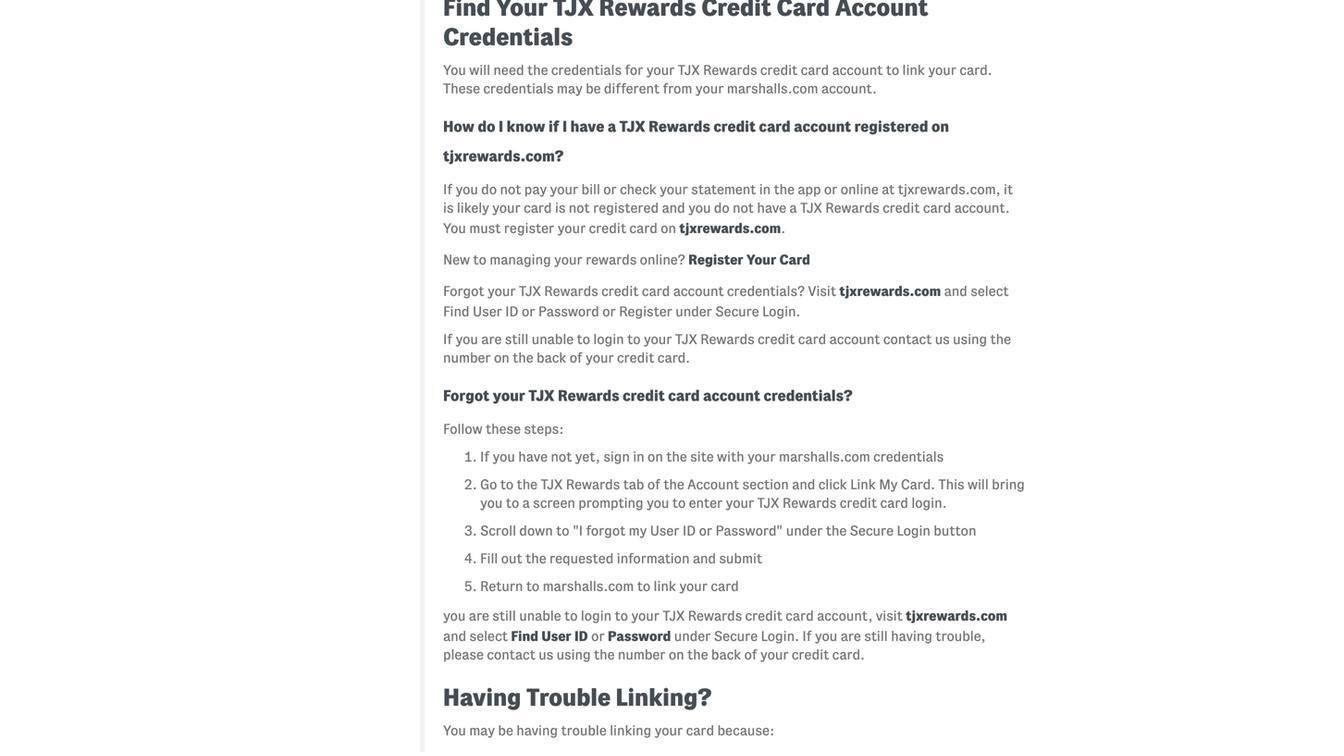 Task type: vqa. For each thing, say whether or not it's contained in the screenshot.
"$299.99 Compare At              $395"
no



Task type: describe. For each thing, give the bounding box(es) containing it.
using inside if you are still unable to login to your tjx rewards credit card account contact us using the number on the back of your credit card.
[[953, 332, 987, 347]]

you for you will need the credentials for your tjx rewards credit card account to link your card. these credentials may be different from your marshalls.com account.
[[443, 63, 466, 78]]

know
[[507, 119, 545, 135]]

credit inside under secure login. if you are still having trouble, please contact us using the number on the back of your credit card.
[[792, 647, 829, 663]]

2 vertical spatial do
[[714, 200, 730, 216]]

follow these steps:
[[443, 422, 564, 437]]

tab
[[623, 477, 644, 492]]

tjx down section
[[757, 496, 780, 511]]

you inside 'if you do not pay your bill or check your statement in the app or online at tjxrewards.com, it is likely your card is not registered and you do not have a tjx rewards credit card account. you must register your credit card on'
[[443, 221, 466, 236]]

card inside how do i know if i have a tjx rewards credit card account registered on tjxrewards.com?
[[759, 119, 791, 135]]

card. inside under secure login. if you are still having trouble, please contact us using the number on the back of your credit card.
[[832, 647, 865, 663]]

bring
[[992, 477, 1025, 492]]

under inside under secure login. if you are still having trouble, please contact us using the number on the back of your credit card.
[[674, 629, 711, 644]]

"i
[[573, 523, 583, 539]]

link inside you will need the credentials for your tjx rewards credit card account to link your card. these credentials may be different from your marshalls.com account.
[[903, 63, 925, 78]]

login. inside under secure login. if you are still having trouble, please contact us using the number on the back of your credit card.
[[761, 629, 799, 644]]

of inside under secure login. if you are still having trouble, please contact us using the number on the back of your credit card.
[[744, 647, 757, 663]]

you up my in the bottom left of the page
[[647, 496, 669, 511]]

forgot for forgot your tjx rewards credit card account credentials?
[[443, 388, 490, 404]]

if for if you do not pay your bill or check your statement in the app or online at tjxrewards.com, it is likely your card is not registered and you do not have a tjx rewards credit card account. you must register your credit card on
[[443, 182, 453, 197]]

return
[[480, 579, 523, 594]]

how
[[443, 119, 475, 135]]

trouble,
[[936, 629, 986, 644]]

credentials
[[443, 24, 573, 50]]

linking
[[610, 723, 652, 739]]

tjx up steps:
[[529, 388, 555, 404]]

pay
[[524, 182, 547, 197]]

on inside if you are still unable to login to your tjx rewards credit card account contact us using the number on the back of your credit card.
[[494, 350, 510, 366]]

sign
[[604, 449, 630, 465]]

on right sign
[[648, 449, 663, 465]]

still inside under secure login. if you are still having trouble, please contact us using the number on the back of your credit card.
[[864, 629, 888, 644]]

credit
[[701, 0, 771, 21]]

these
[[486, 422, 521, 437]]

you up 'likely' in the left of the page
[[456, 182, 478, 197]]

this
[[939, 477, 965, 492]]

you down go
[[480, 496, 503, 511]]

or down rewards
[[603, 304, 616, 319]]

visit
[[808, 284, 836, 299]]

1 vertical spatial link
[[654, 579, 676, 594]]

click
[[819, 477, 847, 492]]

my
[[879, 477, 898, 492]]

credit inside how do i know if i have a tjx rewards credit card account registered on tjxrewards.com?
[[714, 119, 756, 135]]

number inside under secure login. if you are still having trouble, please contact us using the number on the back of your credit card.
[[618, 647, 666, 663]]

tjxrewards.com inside you are still unable to login to your tjx rewards credit card account, visit tjxrewards.com and select find user id or password
[[906, 609, 1008, 624]]

you may be having trouble linking your card because:
[[443, 723, 775, 739]]

rewards up steps:
[[558, 388, 620, 404]]

visit
[[876, 609, 903, 624]]

follow
[[443, 422, 483, 437]]

not down bill
[[569, 200, 590, 216]]

registered inside how do i know if i have a tjx rewards credit card account registered on tjxrewards.com?
[[855, 119, 928, 135]]

go to the tjx rewards tab of the account section and click link my card. this will bring you to a screen prompting you to enter your tjx rewards credit card login.
[[480, 477, 1025, 511]]

.
[[781, 221, 786, 236]]

do inside how do i know if i have a tjx rewards credit card account registered on tjxrewards.com?
[[478, 119, 495, 135]]

and select find user id or password or register under secure login.
[[443, 284, 1009, 319]]

on inside 'if you do not pay your bill or check your statement in the app or online at tjxrewards.com, it is likely your card is not registered and you do not have a tjx rewards credit card account. you must register your credit card on'
[[661, 221, 676, 236]]

your inside under secure login. if you are still having trouble, please contact us using the number on the back of your credit card.
[[761, 647, 789, 663]]

user inside "and select find user id or password or register under secure login."
[[473, 304, 502, 319]]

to inside you will need the credentials for your tjx rewards credit card account to link your card. these credentials may be different from your marshalls.com account.
[[886, 63, 899, 78]]

0 vertical spatial tjxrewards.com
[[680, 221, 781, 236]]

you will need the credentials for your tjx rewards credit card account to link your card. these credentials may be different from your marshalls.com account.
[[443, 63, 992, 96]]

fill
[[480, 551, 498, 566]]

if for if you are still unable to login to your tjx rewards credit card account contact us using the number on the back of your credit card.
[[443, 332, 453, 347]]

tjx inside how do i know if i have a tjx rewards credit card account registered on tjxrewards.com?
[[620, 119, 645, 135]]

1 i from the left
[[499, 119, 503, 135]]

app
[[798, 182, 821, 197]]

rewards down rewards
[[544, 284, 598, 299]]

tjx inside you will need the credentials for your tjx rewards credit card account to link your card. these credentials may be different from your marshalls.com account.
[[678, 63, 700, 78]]

the inside you will need the credentials for your tjx rewards credit card account to link your card. these credentials may be different from your marshalls.com account.
[[527, 63, 548, 78]]

rewards inside you will need the credentials for your tjx rewards credit card account to link your card. these credentials may be different from your marshalls.com account.
[[703, 63, 757, 78]]

fill out the requested information and submit
[[480, 551, 762, 566]]

find inside find your tjx rewards credit card account credentials
[[443, 0, 491, 21]]

account. inside 'if you do not pay your bill or check your statement in the app or online at tjxrewards.com, it is likely your card is not registered and you do not have a tjx rewards credit card account. you must register your credit card on'
[[955, 200, 1010, 216]]

credit down at on the right top of page
[[883, 200, 920, 216]]

forgot
[[586, 523, 626, 539]]

return to marshalls.com to link your card
[[480, 579, 739, 594]]

having inside under secure login. if you are still having trouble, please contact us using the number on the back of your credit card.
[[891, 629, 933, 644]]

because:
[[718, 723, 775, 739]]

card.
[[901, 477, 936, 492]]

a inside go to the tjx rewards tab of the account section and click link my card. this will bring you to a screen prompting you to enter your tjx rewards credit card login.
[[522, 496, 530, 511]]

find your tjx rewards credit card account credentials
[[443, 0, 928, 50]]

you inside you are still unable to login to your tjx rewards credit card account, visit tjxrewards.com and select find user id or password
[[443, 609, 466, 624]]

0 horizontal spatial have
[[518, 449, 548, 465]]

credit down "and select find user id or password or register under secure login."
[[758, 332, 795, 347]]

login.
[[912, 496, 947, 511]]

information
[[617, 551, 690, 566]]

select inside "and select find user id or password or register under secure login."
[[971, 284, 1009, 299]]

button
[[934, 523, 977, 539]]

statement
[[691, 182, 756, 197]]

forgot your tjx rewards credit card account credentials?
[[443, 388, 853, 404]]

register inside "and select find user id or password or register under secure login."
[[619, 304, 673, 319]]

screen
[[533, 496, 575, 511]]

forgot your tjx rewards credit card account credentials? visit tjxrewards.com
[[443, 284, 941, 299]]

or right app at the right of page
[[824, 182, 838, 197]]

or inside you are still unable to login to your tjx rewards credit card account, visit tjxrewards.com and select find user id or password
[[591, 629, 605, 644]]

under inside "and select find user id or password or register under secure login."
[[676, 304, 712, 319]]

from
[[663, 81, 692, 96]]

credit up rewards
[[589, 221, 626, 236]]

tjxrewards.com,
[[898, 182, 1001, 197]]

new to managing your rewards online? register your card
[[443, 252, 810, 268]]

find inside "and select find user id or password or register under secure login."
[[443, 304, 470, 319]]

credit inside go to the tjx rewards tab of the account section and click link my card. this will bring you to a screen prompting you to enter your tjx rewards credit card login.
[[840, 496, 877, 511]]

bill
[[582, 182, 600, 197]]

tjx inside you are still unable to login to your tjx rewards credit card account, visit tjxrewards.com and select find user id or password
[[663, 609, 685, 624]]

unable inside you are still unable to login to your tjx rewards credit card account, visit tjxrewards.com and select find user id or password
[[519, 609, 561, 624]]

or down managing
[[522, 304, 535, 319]]

steps:
[[524, 422, 564, 437]]

still inside if you are still unable to login to your tjx rewards credit card account contact us using the number on the back of your credit card.
[[505, 332, 529, 347]]

scroll down to "i forgot my user id or password" under the secure login button
[[480, 523, 977, 539]]

1 vertical spatial be
[[498, 723, 513, 739]]

card inside if you are still unable to login to your tjx rewards credit card account contact us using the number on the back of your credit card.
[[798, 332, 826, 347]]

or right bill
[[604, 182, 617, 197]]

credit down the new to managing your rewards online? register your card
[[602, 284, 639, 299]]

rewards down click
[[783, 496, 837, 511]]

these
[[443, 81, 480, 96]]

out
[[501, 551, 523, 566]]

online
[[841, 182, 879, 197]]

login
[[897, 523, 931, 539]]

account inside go to the tjx rewards tab of the account section and click link my card. this will bring you to a screen prompting you to enter your tjx rewards credit card login.
[[688, 477, 739, 492]]

or down enter on the bottom
[[699, 523, 713, 539]]

forgot for forgot your tjx rewards credit card account credentials? visit tjxrewards.com
[[443, 284, 484, 299]]

for
[[625, 63, 643, 78]]

1 vertical spatial in
[[633, 449, 645, 465]]

if you do not pay your bill or check your statement in the app or online at tjxrewards.com, it is likely your card is not registered and you do not have a tjx rewards credit card account. you must register your credit card on
[[443, 182, 1013, 236]]

how do i know if i have a tjx rewards credit card account registered on tjxrewards.com?
[[443, 119, 949, 164]]

1 vertical spatial under
[[786, 523, 823, 539]]

have inside 'if you do not pay your bill or check your statement in the app or online at tjxrewards.com, it is likely your card is not registered and you do not have a tjx rewards credit card account. you must register your credit card on'
[[757, 200, 787, 216]]

2 horizontal spatial user
[[650, 523, 680, 539]]

trouble
[[527, 685, 611, 711]]

are inside if you are still unable to login to your tjx rewards credit card account contact us using the number on the back of your credit card.
[[481, 332, 502, 347]]

have inside how do i know if i have a tjx rewards credit card account registered on tjxrewards.com?
[[571, 119, 604, 135]]

credit up sign
[[623, 388, 665, 404]]

registered inside 'if you do not pay your bill or check your statement in the app or online at tjxrewards.com, it is likely your card is not registered and you do not have a tjx rewards credit card account. you must register your credit card on'
[[593, 200, 659, 216]]

0 horizontal spatial having
[[517, 723, 558, 739]]

you inside under secure login. if you are still having trouble, please contact us using the number on the back of your credit card.
[[815, 629, 838, 644]]

select inside you are still unable to login to your tjx rewards credit card account, visit tjxrewards.com and select find user id or password
[[470, 629, 508, 644]]

2 vertical spatial credentials
[[874, 449, 944, 465]]

must
[[469, 221, 501, 236]]

having trouble linking?
[[443, 685, 712, 711]]

2 vertical spatial tjxrewards.com link
[[906, 609, 1008, 624]]

tjx down managing
[[519, 284, 541, 299]]

rewards inside if you are still unable to login to your tjx rewards credit card account contact us using the number on the back of your credit card.
[[701, 332, 755, 347]]

account inside find your tjx rewards credit card account credentials
[[835, 0, 928, 21]]

are inside you are still unable to login to your tjx rewards credit card account, visit tjxrewards.com and select find user id or password
[[469, 609, 489, 624]]

managing
[[490, 252, 551, 268]]

not left yet, on the bottom of the page
[[551, 449, 572, 465]]

contact inside if you are still unable to login to your tjx rewards credit card account contact us using the number on the back of your credit card.
[[883, 332, 932, 347]]

tjx inside 'if you do not pay your bill or check your statement in the app or online at tjxrewards.com, it is likely your card is not registered and you do not have a tjx rewards credit card account. you must register your credit card on'
[[800, 200, 822, 216]]

link
[[850, 477, 876, 492]]

0 vertical spatial register
[[689, 252, 744, 268]]

1 vertical spatial card
[[780, 252, 810, 268]]

the inside 'if you do not pay your bill or check your statement in the app or online at tjxrewards.com, it is likely your card is not registered and you do not have a tjx rewards credit card account. you must register your credit card on'
[[774, 182, 795, 197]]



Task type: locate. For each thing, give the bounding box(es) containing it.
0 horizontal spatial id
[[505, 304, 519, 319]]

not
[[500, 182, 521, 197], [569, 200, 590, 216], [733, 200, 754, 216], [551, 449, 572, 465]]

1 vertical spatial have
[[757, 200, 787, 216]]

on
[[932, 119, 949, 135], [661, 221, 676, 236], [494, 350, 510, 366], [648, 449, 663, 465], [669, 647, 684, 663]]

may up the if
[[557, 81, 583, 96]]

card inside go to the tjx rewards tab of the account section and click link my card. this will bring you to a screen prompting you to enter your tjx rewards credit card login.
[[880, 496, 909, 511]]

will right this
[[968, 477, 989, 492]]

and inside you are still unable to login to your tjx rewards credit card account, visit tjxrewards.com and select find user id or password
[[443, 629, 466, 644]]

1 vertical spatial credentials
[[483, 81, 554, 96]]

0 vertical spatial you
[[443, 63, 466, 78]]

0 horizontal spatial is
[[443, 200, 454, 216]]

account,
[[817, 609, 873, 624]]

contact
[[883, 332, 932, 347], [487, 647, 536, 663]]

your inside you are still unable to login to your tjx rewards credit card account, visit tjxrewards.com and select find user id or password
[[631, 609, 660, 624]]

tjxrewards.com right visit
[[840, 284, 941, 299]]

may inside you will need the credentials for your tjx rewards credit card account to link your card. these credentials may be different from your marshalls.com account.
[[557, 81, 583, 96]]

1 vertical spatial you
[[443, 221, 466, 236]]

password inside you are still unable to login to your tjx rewards credit card account, visit tjxrewards.com and select find user id or password
[[608, 629, 671, 644]]

your
[[496, 0, 548, 21], [747, 252, 777, 268]]

rewards inside 'if you do not pay your bill or check your statement in the app or online at tjxrewards.com, it is likely your card is not registered and you do not have a tjx rewards credit card account. you must register your credit card on'
[[826, 200, 880, 216]]

0 horizontal spatial be
[[498, 723, 513, 739]]

requested
[[550, 551, 614, 566]]

0 horizontal spatial card.
[[658, 350, 690, 366]]

register your card link
[[689, 252, 810, 268]]

if
[[443, 182, 453, 197], [443, 332, 453, 347], [480, 449, 490, 465], [803, 629, 812, 644]]

unable inside if you are still unable to login to your tjx rewards credit card account contact us using the number on the back of your credit card.
[[532, 332, 574, 347]]

will inside you will need the credentials for your tjx rewards credit card account to link your card. these credentials may be different from your marshalls.com account.
[[469, 63, 490, 78]]

likely
[[457, 200, 489, 216]]

i left know
[[499, 119, 503, 135]]

linking?
[[616, 685, 712, 711]]

account inside how do i know if i have a tjx rewards credit card account registered on tjxrewards.com?
[[794, 119, 851, 135]]

find down the new
[[443, 304, 470, 319]]

in right statement
[[759, 182, 771, 197]]

id down the return to marshalls.com to link your card
[[575, 629, 588, 644]]

account inside you will need the credentials for your tjx rewards credit card account to link your card. these credentials may be different from your marshalls.com account.
[[832, 63, 883, 78]]

account
[[832, 63, 883, 78], [794, 119, 851, 135], [673, 284, 724, 299], [830, 332, 880, 347], [703, 388, 761, 404]]

credentials? down register your card link
[[727, 284, 805, 299]]

tjx down forgot your tjx rewards credit card account credentials? visit tjxrewards.com
[[675, 332, 697, 347]]

forgot down the new
[[443, 284, 484, 299]]

login inside if you are still unable to login to your tjx rewards credit card account contact us using the number on the back of your credit card.
[[593, 332, 624, 347]]

and inside 'if you do not pay your bill or check your statement in the app or online at tjxrewards.com, it is likely your card is not registered and you do not have a tjx rewards credit card account. you must register your credit card on'
[[662, 200, 685, 216]]

rewards down "from"
[[649, 119, 710, 135]]

having
[[443, 685, 521, 711]]

card. inside if you are still unable to login to your tjx rewards credit card account contact us using the number on the back of your credit card.
[[658, 350, 690, 366]]

find up credentials
[[443, 0, 491, 21]]

1 horizontal spatial password
[[608, 629, 671, 644]]

0 vertical spatial contact
[[883, 332, 932, 347]]

check
[[620, 182, 657, 197]]

is
[[443, 200, 454, 216], [555, 200, 566, 216]]

1 vertical spatial login.
[[761, 629, 799, 644]]

be
[[586, 81, 601, 96], [498, 723, 513, 739]]

0 vertical spatial using
[[953, 332, 987, 347]]

user inside you are still unable to login to your tjx rewards credit card account, visit tjxrewards.com and select find user id or password
[[541, 629, 572, 644]]

enter
[[689, 496, 723, 511]]

0 vertical spatial do
[[478, 119, 495, 135]]

0 horizontal spatial select
[[470, 629, 508, 644]]

0 vertical spatial find
[[443, 0, 491, 21]]

tjxrewards.com?
[[443, 148, 564, 164]]

under up the linking?
[[674, 629, 711, 644]]

find down return
[[511, 629, 538, 644]]

tjxrewards.com link for forgot your tjx rewards credit card account credentials? visit tjxrewards.com
[[840, 284, 941, 299]]

secure inside under secure login. if you are still having trouble, please contact us using the number on the back of your credit card.
[[714, 629, 758, 644]]

credentials
[[551, 63, 622, 78], [483, 81, 554, 96], [874, 449, 944, 465]]

tjx inside find your tjx rewards credit card account credentials
[[553, 0, 594, 21]]

tjx up screen
[[541, 477, 563, 492]]

1 vertical spatial contact
[[487, 647, 536, 663]]

0 vertical spatial link
[[903, 63, 925, 78]]

password"
[[716, 523, 783, 539]]

have down steps:
[[518, 449, 548, 465]]

2 vertical spatial card.
[[832, 647, 865, 663]]

1 horizontal spatial having
[[891, 629, 933, 644]]

submit
[[719, 551, 762, 566]]

online?
[[640, 252, 685, 268]]

are down managing
[[481, 332, 502, 347]]

back down you are still unable to login to your tjx rewards credit card account, visit tjxrewards.com and select find user id or password
[[711, 647, 741, 663]]

1 vertical spatial user
[[650, 523, 680, 539]]

password down the return to marshalls.com to link your card
[[608, 629, 671, 644]]

0 horizontal spatial password
[[538, 304, 599, 319]]

0 vertical spatial login
[[593, 332, 624, 347]]

0 vertical spatial login.
[[762, 304, 801, 319]]

on up tjxrewards.com,
[[932, 119, 949, 135]]

and
[[662, 200, 685, 216], [944, 284, 968, 299], [792, 477, 815, 492], [693, 551, 716, 566], [443, 629, 466, 644]]

1 horizontal spatial your
[[747, 252, 777, 268]]

tjxrewards.com link
[[680, 221, 781, 236], [840, 284, 941, 299], [906, 609, 1008, 624]]

i right the if
[[563, 119, 567, 135]]

registered
[[855, 119, 928, 135], [593, 200, 659, 216]]

under down forgot your tjx rewards credit card account credentials? visit tjxrewards.com
[[676, 304, 712, 319]]

credentials? for forgot your tjx rewards credit card account credentials? visit tjxrewards.com
[[727, 284, 805, 299]]

prompting
[[579, 496, 644, 511]]

do up 'likely' in the left of the page
[[481, 182, 497, 197]]

1 horizontal spatial id
[[575, 629, 588, 644]]

still inside you are still unable to login to your tjx rewards credit card account, visit tjxrewards.com and select find user id or password
[[493, 609, 516, 624]]

1 vertical spatial secure
[[850, 523, 894, 539]]

are down return
[[469, 609, 489, 624]]

login inside you are still unable to login to your tjx rewards credit card account, visit tjxrewards.com and select find user id or password
[[581, 609, 612, 624]]

1 vertical spatial card.
[[658, 350, 690, 366]]

1 horizontal spatial account
[[835, 0, 928, 21]]

of down you are still unable to login to your tjx rewards credit card account, visit tjxrewards.com and select find user id or password
[[744, 647, 757, 663]]

secure down submit
[[714, 629, 758, 644]]

rewards down credit
[[703, 63, 757, 78]]

yet,
[[575, 449, 600, 465]]

on inside how do i know if i have a tjx rewards credit card account registered on tjxrewards.com?
[[932, 119, 949, 135]]

your up credentials
[[496, 0, 548, 21]]

account. inside you will need the credentials for your tjx rewards credit card account to link your card. these credentials may be different from your marshalls.com account.
[[822, 81, 877, 96]]

forgot up follow
[[443, 388, 490, 404]]

registered up at on the right top of page
[[855, 119, 928, 135]]

still
[[505, 332, 529, 347], [493, 609, 516, 624], [864, 629, 888, 644]]

need
[[494, 63, 524, 78]]

2 you from the top
[[443, 221, 466, 236]]

0 vertical spatial may
[[557, 81, 583, 96]]

you down 'likely' in the left of the page
[[443, 221, 466, 236]]

if for if you have not yet, sign in on the site with your marshalls.com credentials
[[480, 449, 490, 465]]

0 vertical spatial will
[[469, 63, 490, 78]]

credentials down need
[[483, 81, 554, 96]]

rewards inside find your tjx rewards credit card account credentials
[[599, 0, 696, 21]]

tjx inside if you are still unable to login to your tjx rewards credit card account contact us using the number on the back of your credit card.
[[675, 332, 697, 347]]

tjxrewards.com link right visit
[[840, 284, 941, 299]]

2 vertical spatial user
[[541, 629, 572, 644]]

back inside if you are still unable to login to your tjx rewards credit card account contact us using the number on the back of your credit card.
[[537, 350, 567, 366]]

1 vertical spatial id
[[683, 523, 696, 539]]

still down return
[[493, 609, 516, 624]]

using inside under secure login. if you are still having trouble, please contact us using the number on the back of your credit card.
[[557, 647, 591, 663]]

1 is from the left
[[443, 200, 454, 216]]

login up the "forgot your tjx rewards credit card account credentials?"
[[593, 332, 624, 347]]

1 vertical spatial your
[[747, 252, 777, 268]]

credit up the "forgot your tjx rewards credit card account credentials?"
[[617, 350, 655, 366]]

your inside go to the tjx rewards tab of the account section and click link my card. this will bring you to a screen prompting you to enter your tjx rewards credit card login.
[[726, 496, 754, 511]]

1 vertical spatial select
[[470, 629, 508, 644]]

forgot
[[443, 284, 484, 299], [443, 388, 490, 404]]

2 vertical spatial tjxrewards.com
[[906, 609, 1008, 624]]

number inside if you are still unable to login to your tjx rewards credit card account contact us using the number on the back of your credit card.
[[443, 350, 491, 366]]

card inside find your tjx rewards credit card account credentials
[[777, 0, 830, 21]]

of inside if you are still unable to login to your tjx rewards credit card account contact us using the number on the back of your credit card.
[[570, 350, 583, 366]]

0 horizontal spatial account.
[[822, 81, 877, 96]]

if inside 'if you do not pay your bill or check your statement in the app or online at tjxrewards.com, it is likely your card is not registered and you do not have a tjx rewards credit card account. you must register your credit card on'
[[443, 182, 453, 197]]

will
[[469, 63, 490, 78], [968, 477, 989, 492]]

may
[[557, 81, 583, 96], [469, 723, 495, 739]]

if
[[549, 119, 559, 135]]

1 horizontal spatial i
[[563, 119, 567, 135]]

secure left login
[[850, 523, 894, 539]]

rewards up prompting
[[566, 477, 620, 492]]

tjx up credentials
[[553, 0, 594, 21]]

a down "different" at top
[[608, 119, 616, 135]]

you down statement
[[688, 200, 711, 216]]

card
[[777, 0, 830, 21], [780, 252, 810, 268]]

tjx down "different" at top
[[620, 119, 645, 135]]

you inside you will need the credentials for your tjx rewards credit card account to link your card. these credentials may be different from your marshalls.com account.
[[443, 63, 466, 78]]

will inside go to the tjx rewards tab of the account section and click link my card. this will bring you to a screen prompting you to enter your tjx rewards credit card login.
[[968, 477, 989, 492]]

2 is from the left
[[555, 200, 566, 216]]

2 vertical spatial still
[[864, 629, 888, 644]]

on inside under secure login. if you are still having trouble, please contact us using the number on the back of your credit card.
[[669, 647, 684, 663]]

account.
[[822, 81, 877, 96], [955, 200, 1010, 216]]

you down account, on the bottom of the page
[[815, 629, 838, 644]]

0 horizontal spatial a
[[522, 496, 530, 511]]

1 horizontal spatial is
[[555, 200, 566, 216]]

on up these
[[494, 350, 510, 366]]

credentials? for forgot your tjx rewards credit card account credentials?
[[764, 388, 853, 404]]

register down forgot your tjx rewards credit card account credentials? visit tjxrewards.com
[[619, 304, 673, 319]]

1 horizontal spatial registered
[[855, 119, 928, 135]]

card down .
[[780, 252, 810, 268]]

link
[[903, 63, 925, 78], [654, 579, 676, 594]]

tjx up under secure login. if you are still having trouble, please contact us using the number on the back of your credit card.
[[663, 609, 685, 624]]

if you have not yet, sign in on the site with your marshalls.com credentials
[[480, 449, 944, 465]]

3 you from the top
[[443, 723, 466, 739]]

different
[[604, 81, 660, 96]]

find inside you are still unable to login to your tjx rewards credit card account, visit tjxrewards.com and select find user id or password
[[511, 629, 538, 644]]

section
[[743, 477, 789, 492]]

do right how
[[478, 119, 495, 135]]

0 vertical spatial your
[[496, 0, 548, 21]]

user down managing
[[473, 304, 502, 319]]

0 horizontal spatial may
[[469, 723, 495, 739]]

0 horizontal spatial in
[[633, 449, 645, 465]]

1 vertical spatial may
[[469, 723, 495, 739]]

us
[[935, 332, 950, 347], [539, 647, 554, 663]]

login down the return to marshalls.com to link your card
[[581, 609, 612, 624]]

your
[[647, 63, 675, 78], [928, 63, 957, 78], [696, 81, 724, 96], [550, 182, 578, 197], [660, 182, 688, 197], [492, 200, 521, 216], [558, 221, 586, 236], [554, 252, 583, 268], [488, 284, 516, 299], [644, 332, 672, 347], [586, 350, 614, 366], [493, 388, 525, 404], [748, 449, 776, 465], [726, 496, 754, 511], [679, 579, 708, 594], [631, 609, 660, 624], [761, 647, 789, 663], [655, 723, 683, 739]]

go
[[480, 477, 497, 492]]

be inside you will need the credentials for your tjx rewards credit card account to link your card. these credentials may be different from your marshalls.com account.
[[586, 81, 601, 96]]

down
[[519, 523, 553, 539]]

credentials left "for"
[[551, 63, 622, 78]]

trouble
[[561, 723, 607, 739]]

credit down the "link"
[[840, 496, 877, 511]]

register down tjxrewards.com . on the top of the page
[[689, 252, 744, 268]]

card. inside you will need the credentials for your tjx rewards credit card account to link your card. these credentials may be different from your marshalls.com account.
[[960, 63, 992, 78]]

1 vertical spatial do
[[481, 182, 497, 197]]

0 vertical spatial us
[[935, 332, 950, 347]]

rewards up "for"
[[599, 0, 696, 21]]

secure
[[715, 304, 759, 319], [850, 523, 894, 539], [714, 629, 758, 644]]

credit inside you will need the credentials for your tjx rewards credit card account to link your card. these credentials may be different from your marshalls.com account.
[[760, 63, 798, 78]]

back up steps:
[[537, 350, 567, 366]]

your down tjxrewards.com . on the top of the page
[[747, 252, 777, 268]]

user right my in the bottom left of the page
[[650, 523, 680, 539]]

1 horizontal spatial in
[[759, 182, 771, 197]]

under
[[676, 304, 712, 319], [786, 523, 823, 539], [674, 629, 711, 644]]

site
[[690, 449, 714, 465]]

0 vertical spatial credentials
[[551, 63, 622, 78]]

on up the linking?
[[669, 647, 684, 663]]

us inside if you are still unable to login to your tjx rewards credit card account contact us using the number on the back of your credit card.
[[935, 332, 950, 347]]

tjxrewards.com
[[680, 221, 781, 236], [840, 284, 941, 299], [906, 609, 1008, 624]]

rewards
[[586, 252, 637, 268]]

0 horizontal spatial us
[[539, 647, 554, 663]]

under secure login. if you are still having trouble, please contact us using the number on the back of your credit card.
[[443, 629, 986, 663]]

marshalls.com down requested
[[543, 579, 634, 594]]

login. down submit
[[761, 629, 799, 644]]

0 horizontal spatial your
[[496, 0, 548, 21]]

rewards
[[599, 0, 696, 21], [703, 63, 757, 78], [649, 119, 710, 135], [826, 200, 880, 216], [544, 284, 598, 299], [701, 332, 755, 347], [558, 388, 620, 404], [566, 477, 620, 492], [783, 496, 837, 511], [688, 609, 742, 624]]

your inside find your tjx rewards credit card account credentials
[[496, 0, 548, 21]]

of up the "forgot your tjx rewards credit card account credentials?"
[[570, 350, 583, 366]]

2 horizontal spatial of
[[744, 647, 757, 663]]

1 vertical spatial credentials?
[[764, 388, 853, 404]]

credit inside you are still unable to login to your tjx rewards credit card account, visit tjxrewards.com and select find user id or password
[[745, 609, 783, 624]]

marshalls.com inside you will need the credentials for your tjx rewards credit card account to link your card. these credentials may be different from your marshalls.com account.
[[727, 81, 818, 96]]

1 you from the top
[[443, 63, 466, 78]]

having down visit
[[891, 629, 933, 644]]

0 vertical spatial registered
[[855, 119, 928, 135]]

2 forgot from the top
[[443, 388, 490, 404]]

0 vertical spatial be
[[586, 81, 601, 96]]

you
[[443, 63, 466, 78], [443, 221, 466, 236], [443, 723, 466, 739]]

and inside "and select find user id or password or register under secure login."
[[944, 284, 968, 299]]

at
[[882, 182, 895, 197]]

0 vertical spatial password
[[538, 304, 599, 319]]

new
[[443, 252, 470, 268]]

back
[[537, 350, 567, 366], [711, 647, 741, 663]]

0 vertical spatial tjxrewards.com link
[[680, 221, 781, 236]]

you down follow these steps: at the left of the page
[[493, 449, 515, 465]]

1 vertical spatial tjxrewards.com
[[840, 284, 941, 299]]

2 i from the left
[[563, 119, 567, 135]]

you are still unable to login to your tjx rewards credit card account, visit tjxrewards.com and select find user id or password
[[443, 609, 1008, 644]]

login. down register your card link
[[762, 304, 801, 319]]

1 vertical spatial having
[[517, 723, 558, 739]]

rewards down online
[[826, 200, 880, 216]]

you up please
[[443, 609, 466, 624]]

0 vertical spatial id
[[505, 304, 519, 319]]

secure inside "and select find user id or password or register under secure login."
[[715, 304, 759, 319]]

0 vertical spatial card
[[777, 0, 830, 21]]

1 vertical spatial are
[[469, 609, 489, 624]]

1 horizontal spatial of
[[648, 477, 660, 492]]

1 horizontal spatial us
[[935, 332, 950, 347]]

1 horizontal spatial may
[[557, 81, 583, 96]]

you inside if you are still unable to login to your tjx rewards credit card account contact us using the number on the back of your credit card.
[[456, 332, 478, 347]]

0 vertical spatial secure
[[715, 304, 759, 319]]

0 vertical spatial of
[[570, 350, 583, 366]]

number up follow
[[443, 350, 491, 366]]

id inside "and select find user id or password or register under secure login."
[[505, 304, 519, 319]]

login.
[[762, 304, 801, 319], [761, 629, 799, 644]]

marshalls.com up click
[[779, 449, 870, 465]]

in inside 'if you do not pay your bill or check your statement in the app or online at tjxrewards.com, it is likely your card is not registered and you do not have a tjx rewards credit card account. you must register your credit card on'
[[759, 182, 771, 197]]

2 vertical spatial of
[[744, 647, 757, 663]]

tjx down app at the right of page
[[800, 200, 822, 216]]

contact inside under secure login. if you are still having trouble, please contact us using the number on the back of your credit card.
[[487, 647, 536, 663]]

card inside you are still unable to login to your tjx rewards credit card account, visit tjxrewards.com and select find user id or password
[[786, 609, 814, 624]]

1 horizontal spatial contact
[[883, 332, 932, 347]]

1 vertical spatial number
[[618, 647, 666, 663]]

login. inside "and select find user id or password or register under secure login."
[[762, 304, 801, 319]]

card
[[801, 63, 829, 78], [759, 119, 791, 135], [524, 200, 552, 216], [923, 200, 951, 216], [630, 221, 658, 236], [642, 284, 670, 299], [798, 332, 826, 347], [668, 388, 700, 404], [880, 496, 909, 511], [711, 579, 739, 594], [786, 609, 814, 624], [686, 723, 714, 739]]

if you are still unable to login to your tjx rewards credit card account contact us using the number on the back of your credit card.
[[443, 332, 1011, 366]]

0 vertical spatial number
[[443, 350, 491, 366]]

2 horizontal spatial a
[[790, 200, 797, 216]]

1 horizontal spatial back
[[711, 647, 741, 663]]

register
[[504, 221, 554, 236]]

may down having
[[469, 723, 495, 739]]

id inside you are still unable to login to your tjx rewards credit card account, visit tjxrewards.com and select find user id or password
[[575, 629, 588, 644]]

do
[[478, 119, 495, 135], [481, 182, 497, 197], [714, 200, 730, 216]]

1 horizontal spatial will
[[968, 477, 989, 492]]

rewards inside how do i know if i have a tjx rewards credit card account registered on tjxrewards.com?
[[649, 119, 710, 135]]

if inside under secure login. if you are still having trouble, please contact us using the number on the back of your credit card.
[[803, 629, 812, 644]]

1 vertical spatial registered
[[593, 200, 659, 216]]

2 vertical spatial marshalls.com
[[543, 579, 634, 594]]

0 vertical spatial are
[[481, 332, 502, 347]]

2 vertical spatial secure
[[714, 629, 758, 644]]

not up tjxrewards.com . on the top of the page
[[733, 200, 754, 216]]

account inside if you are still unable to login to your tjx rewards credit card account contact us using the number on the back of your credit card.
[[830, 332, 880, 347]]

be down having
[[498, 723, 513, 739]]

under down click
[[786, 523, 823, 539]]

are inside under secure login. if you are still having trouble, please contact us using the number on the back of your credit card.
[[841, 629, 861, 644]]

0 horizontal spatial contact
[[487, 647, 536, 663]]

will up these
[[469, 63, 490, 78]]

or down the return to marshalls.com to link your card
[[591, 629, 605, 644]]

1 vertical spatial unable
[[519, 609, 561, 624]]

us inside under secure login. if you are still having trouble, please contact us using the number on the back of your credit card.
[[539, 647, 554, 663]]

0 vertical spatial forgot
[[443, 284, 484, 299]]

id down enter on the bottom
[[683, 523, 696, 539]]

with
[[717, 449, 744, 465]]

tjxrewards.com link for tjxrewards.com .
[[680, 221, 781, 236]]

tjx
[[553, 0, 594, 21], [678, 63, 700, 78], [620, 119, 645, 135], [800, 200, 822, 216], [519, 284, 541, 299], [675, 332, 697, 347], [529, 388, 555, 404], [541, 477, 563, 492], [757, 496, 780, 511], [663, 609, 685, 624]]

my
[[629, 523, 647, 539]]

tjxrewards.com .
[[680, 221, 786, 236]]

id down managing
[[505, 304, 519, 319]]

to
[[886, 63, 899, 78], [473, 252, 487, 268], [577, 332, 590, 347], [627, 332, 641, 347], [500, 477, 514, 492], [506, 496, 519, 511], [672, 496, 686, 511], [556, 523, 570, 539], [526, 579, 540, 594], [637, 579, 651, 594], [564, 609, 578, 624], [615, 609, 628, 624]]

0 horizontal spatial back
[[537, 350, 567, 366]]

number up the linking?
[[618, 647, 666, 663]]

scroll
[[480, 523, 516, 539]]

0 horizontal spatial number
[[443, 350, 491, 366]]

credit down account, on the bottom of the page
[[792, 647, 829, 663]]

card inside you will need the credentials for your tjx rewards credit card account to link your card. these credentials may be different from your marshalls.com account.
[[801, 63, 829, 78]]

back inside under secure login. if you are still having trouble, please contact us using the number on the back of your credit card.
[[711, 647, 741, 663]]

1 vertical spatial marshalls.com
[[779, 449, 870, 465]]

1 vertical spatial tjxrewards.com link
[[840, 284, 941, 299]]

password inside "and select find user id or password or register under secure login."
[[538, 304, 599, 319]]

please
[[443, 647, 484, 663]]

tjxrewards.com up register your card link
[[680, 221, 781, 236]]

1 vertical spatial still
[[493, 609, 516, 624]]

it
[[1004, 182, 1013, 197]]

1 forgot from the top
[[443, 284, 484, 299]]

card right credit
[[777, 0, 830, 21]]

a inside how do i know if i have a tjx rewards credit card account registered on tjxrewards.com?
[[608, 119, 616, 135]]

card.
[[960, 63, 992, 78], [658, 350, 690, 366], [832, 647, 865, 663]]

2 horizontal spatial card.
[[960, 63, 992, 78]]

not left pay
[[500, 182, 521, 197]]

are
[[481, 332, 502, 347], [469, 609, 489, 624], [841, 629, 861, 644]]

0 vertical spatial a
[[608, 119, 616, 135]]

2 vertical spatial are
[[841, 629, 861, 644]]

a inside 'if you do not pay your bill or check your statement in the app or online at tjxrewards.com, it is likely your card is not registered and you do not have a tjx rewards credit card account. you must register your credit card on'
[[790, 200, 797, 216]]

1 horizontal spatial be
[[586, 81, 601, 96]]

you for you may be having trouble linking your card because:
[[443, 723, 466, 739]]

credit up under secure login. if you are still having trouble, please contact us using the number on the back of your credit card.
[[745, 609, 783, 624]]

credentials? up click
[[764, 388, 853, 404]]

0 horizontal spatial will
[[469, 63, 490, 78]]

tjx up "from"
[[678, 63, 700, 78]]

and inside go to the tjx rewards tab of the account section and click link my card. this will bring you to a screen prompting you to enter your tjx rewards credit card login.
[[792, 477, 815, 492]]

password
[[538, 304, 599, 319], [608, 629, 671, 644]]

1 horizontal spatial user
[[541, 629, 572, 644]]

id
[[505, 304, 519, 319], [683, 523, 696, 539], [575, 629, 588, 644]]



